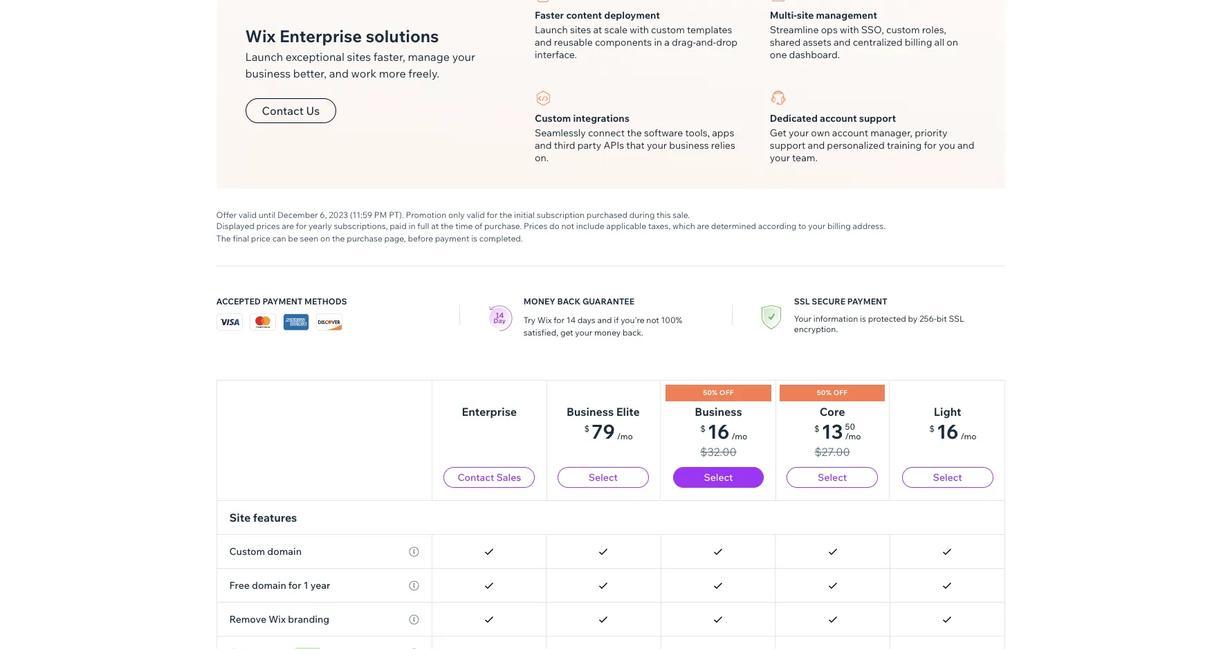 Task type: vqa. For each thing, say whether or not it's contained in the screenshot.
Launch in Wix Enterprise solutions Launch exceptional sites faster, manage your business better, and work more freely.
yes



Task type: describe. For each thing, give the bounding box(es) containing it.
contact us
[[262, 104, 320, 118]]

1
[[304, 579, 308, 592]]

sites inside the faster content deployment launch sites at scale with custom templates and reusable components in a drag-and-drop interface.
[[570, 24, 591, 36]]

paid
[[390, 221, 407, 231]]

at inside offer valid until december 6, 2023 (11:59 pm pt). promotion only valid for the initial subscription purchased during this sale. displayed prices are for yearly subscriptions, paid in full at the time of purchase. prices do not include applicable taxes, which are determined according to your billing address. the final price can be seen on the purchase page, before payment is completed.
[[431, 221, 439, 231]]

prices
[[256, 221, 280, 231]]

your down dedicated
[[789, 127, 809, 139]]

templates
[[687, 24, 732, 36]]

for inside "dedicated account support get your own account manager, priority support and personalized training for you and your team."
[[924, 139, 937, 152]]

the down 2023
[[332, 233, 345, 244]]

offer valid until december 6, 2023 (11:59 pm pt). promotion only valid for the initial subscription purchased during this sale. displayed prices are for yearly subscriptions, paid in full at the time of purchase. prices do not include applicable taxes, which are determined according to your billing address. the final price can be seen on the purchase page, before payment is completed.
[[216, 210, 886, 244]]

$32.00
[[700, 445, 736, 459]]

determined
[[711, 221, 756, 231]]

own
[[811, 127, 830, 139]]

prices
[[524, 221, 548, 231]]

custom integrations seamlessly connect the software tools, apps and third party apis that your business relies on.
[[535, 112, 735, 164]]

roles,
[[922, 24, 947, 36]]

your inside wix enterprise solutions launch exceptional sites faster, manage your business better, and work more freely.
[[452, 50, 475, 64]]

is inside offer valid until december 6, 2023 (11:59 pm pt). promotion only valid for the initial subscription purchased during this sale. displayed prices are for yearly subscriptions, paid in full at the time of purchase. prices do not include applicable taxes, which are determined according to your billing address. the final price can be seen on the purchase page, before payment is completed.
[[471, 233, 477, 244]]

try
[[524, 315, 536, 325]]

purchase.
[[484, 221, 522, 231]]

(11:59
[[350, 210, 372, 220]]

business for business elite
[[567, 405, 614, 419]]

remove wix branding
[[229, 613, 329, 625]]

/mo inside $ 16 /mo
[[960, 431, 976, 441]]

of
[[475, 221, 483, 231]]

/mo inside the $ 79 /mo
[[617, 431, 633, 441]]

priority
[[915, 127, 948, 139]]

4 select button from the left
[[902, 467, 993, 488]]

secure
[[812, 296, 846, 307]]

launch for faster
[[535, 24, 568, 36]]

100%
[[661, 315, 682, 325]]

only
[[448, 210, 465, 220]]

full
[[417, 221, 429, 231]]

13
[[822, 419, 844, 444]]

business elite
[[567, 405, 640, 419]]

$ inside the $ 79 /mo
[[585, 423, 590, 434]]

party
[[578, 139, 601, 152]]

not inside offer valid until december 6, 2023 (11:59 pm pt). promotion only valid for the initial subscription purchased during this sale. displayed prices are for yearly subscriptions, paid in full at the time of purchase. prices do not include applicable taxes, which are determined according to your billing address. the final price can be seen on the purchase page, before payment is completed.
[[561, 221, 574, 231]]

encryption.
[[794, 324, 838, 334]]

personalized
[[827, 139, 885, 152]]

scale
[[604, 24, 628, 36]]

on inside offer valid until december 6, 2023 (11:59 pm pt). promotion only valid for the initial subscription purchased during this sale. displayed prices are for yearly subscriptions, paid in full at the time of purchase. prices do not include applicable taxes, which are determined according to your billing address. the final price can be seen on the purchase page, before payment is completed.
[[320, 233, 330, 244]]

sites inside wix enterprise solutions launch exceptional sites faster, manage your business better, and work more freely.
[[347, 50, 371, 64]]

centralized
[[853, 36, 903, 48]]

select for 2nd select button
[[704, 471, 733, 484]]

assets
[[803, 36, 832, 48]]

1 vertical spatial enterprise
[[461, 405, 517, 419]]

reusable
[[554, 36, 593, 48]]

address.
[[853, 221, 886, 231]]

contact for contact sales
[[457, 471, 494, 484]]

apis
[[604, 139, 624, 152]]

taxes,
[[648, 221, 671, 231]]

contact sales button
[[443, 467, 535, 488]]

off for 13
[[834, 388, 848, 397]]

price
[[251, 233, 271, 244]]

time
[[455, 221, 473, 231]]

business for business $ 16 /mo $32.00
[[695, 405, 742, 419]]

money
[[594, 327, 621, 338]]

$27.00
[[815, 445, 850, 459]]

you
[[939, 139, 955, 152]]

the inside custom integrations seamlessly connect the software tools, apps and third party apis that your business relies on.
[[627, 127, 642, 139]]

billing inside multi-site management streamline ops with sso, custom roles, shared assets and centralized billing all on one dashboard.
[[905, 36, 932, 48]]

custom for custom domain
[[229, 545, 265, 558]]

methods
[[304, 296, 347, 307]]

custom inside the faster content deployment launch sites at scale with custom templates and reusable components in a drag-and-drop interface.
[[651, 24, 685, 36]]

for inside try wix for 14 days and if you're not 100% satisfied, get your money back.
[[554, 315, 565, 325]]

if
[[614, 315, 619, 325]]

work
[[351, 66, 376, 80]]

interface.
[[535, 48, 577, 61]]

1 horizontal spatial support
[[859, 112, 896, 125]]

business inside wix enterprise solutions launch exceptional sites faster, manage your business better, and work more freely.
[[245, 66, 291, 80]]

faster
[[535, 9, 564, 21]]

and inside custom integrations seamlessly connect the software tools, apps and third party apis that your business relies on.
[[535, 139, 552, 152]]

1 horizontal spatial ssl
[[949, 313, 964, 324]]

drag-
[[672, 36, 696, 48]]

wix enterprise solutions launch exceptional sites faster, manage your business better, and work more freely.
[[245, 26, 475, 80]]

dedicated account support get your own account manager, priority support and personalized training for you and your team.
[[770, 112, 975, 164]]

which
[[673, 221, 695, 231]]

$ inside $ 16 /mo
[[929, 423, 934, 434]]

completed.
[[479, 233, 523, 244]]

payment
[[435, 233, 469, 244]]

$ 79 /mo
[[585, 419, 633, 444]]

domain for custom
[[267, 545, 302, 558]]

0 horizontal spatial ssl
[[794, 296, 810, 307]]

at inside the faster content deployment launch sites at scale with custom templates and reusable components in a drag-and-drop interface.
[[593, 24, 602, 36]]

get
[[770, 127, 787, 139]]

accepted
[[216, 296, 261, 307]]

custom for custom integrations seamlessly connect the software tools, apps and third party apis that your business relies on.
[[535, 112, 571, 125]]

multi-site management streamline ops with sso, custom roles, shared assets and centralized billing all on one dashboard.
[[770, 9, 958, 61]]

0 vertical spatial account
[[820, 112, 857, 125]]

streamline
[[770, 24, 819, 36]]

for up purchase. on the top left of the page
[[487, 210, 498, 220]]

50% for 16
[[703, 388, 718, 397]]

dedicated
[[770, 112, 818, 125]]

content
[[566, 9, 602, 21]]

6,
[[320, 210, 327, 220]]

days
[[578, 315, 596, 325]]

applicable
[[606, 221, 646, 231]]

protected
[[868, 313, 906, 324]]

page,
[[384, 233, 406, 244]]

sale.
[[673, 210, 690, 220]]

features
[[253, 511, 297, 524]]

purchase
[[347, 233, 383, 244]]

your inside offer valid until december 6, 2023 (11:59 pm pt). promotion only valid for the initial subscription purchased during this sale. displayed prices are for yearly subscriptions, paid in full at the time of purchase. prices do not include applicable taxes, which are determined according to your billing address. the final price can be seen on the purchase page, before payment is completed.
[[808, 221, 826, 231]]

business inside custom integrations seamlessly connect the software tools, apps and third party apis that your business relies on.
[[669, 139, 709, 152]]

business $ 16 /mo $32.00
[[695, 405, 747, 459]]

training
[[887, 139, 922, 152]]

and inside multi-site management streamline ops with sso, custom roles, shared assets and centralized billing all on one dashboard.
[[834, 36, 851, 48]]

and inside the faster content deployment launch sites at scale with custom templates and reusable components in a drag-and-drop interface.
[[535, 36, 552, 48]]

include
[[576, 221, 605, 231]]

in inside offer valid until december 6, 2023 (11:59 pm pt). promotion only valid for the initial subscription purchased during this sale. displayed prices are for yearly subscriptions, paid in full at the time of purchase. prices do not include applicable taxes, which are determined according to your billing address. the final price can be seen on the purchase page, before payment is completed.
[[409, 221, 416, 231]]

ops
[[821, 24, 838, 36]]

the
[[216, 233, 231, 244]]

with inside the faster content deployment launch sites at scale with custom templates and reusable components in a drag-and-drop interface.
[[630, 24, 649, 36]]

back.
[[623, 327, 643, 338]]



Task type: locate. For each thing, give the bounding box(es) containing it.
1 horizontal spatial enterprise
[[461, 405, 517, 419]]

business left better,
[[245, 66, 291, 80]]

custom inside multi-site management streamline ops with sso, custom roles, shared assets and centralized billing all on one dashboard.
[[886, 24, 920, 36]]

multi-
[[770, 9, 797, 21]]

custom down deployment
[[651, 24, 685, 36]]

and right you
[[958, 139, 975, 152]]

launch inside wix enterprise solutions launch exceptional sites faster, manage your business better, and work more freely.
[[245, 50, 283, 64]]

0 horizontal spatial is
[[471, 233, 477, 244]]

in
[[654, 36, 662, 48], [409, 221, 416, 231]]

are right which at the right of page
[[697, 221, 709, 231]]

pt).
[[389, 210, 404, 220]]

on down yearly
[[320, 233, 330, 244]]

select down $27.00
[[818, 471, 847, 484]]

your left team.
[[770, 152, 790, 164]]

/mo inside core $ 13 50 /mo $27.00
[[846, 431, 862, 441]]

enterprise inside wix enterprise solutions launch exceptional sites faster, manage your business better, and work more freely.
[[279, 26, 362, 46]]

1 vertical spatial on
[[320, 233, 330, 244]]

0 vertical spatial billing
[[905, 36, 932, 48]]

2 business from the left
[[695, 405, 742, 419]]

0 horizontal spatial contact
[[262, 104, 304, 118]]

and down dedicated
[[808, 139, 825, 152]]

and inside try wix for 14 days and if you're not 100% satisfied, get your money back.
[[597, 315, 612, 325]]

0 horizontal spatial at
[[431, 221, 439, 231]]

valid up displayed
[[239, 210, 257, 220]]

0 horizontal spatial support
[[770, 139, 806, 152]]

guarantee
[[583, 296, 634, 307]]

50% for 13
[[817, 388, 832, 397]]

at left scale
[[593, 24, 602, 36]]

1 horizontal spatial 50% off
[[817, 388, 848, 397]]

50% off up business $ 16 /mo $32.00
[[703, 388, 734, 397]]

for down december at the left top of page
[[296, 221, 307, 231]]

sso,
[[861, 24, 884, 36]]

custom right sso, on the top of page
[[886, 24, 920, 36]]

contact left the sales
[[457, 471, 494, 484]]

/mo up $32.00 on the bottom of the page
[[731, 431, 747, 441]]

0 vertical spatial launch
[[535, 24, 568, 36]]

1 vertical spatial billing
[[827, 221, 851, 231]]

support up manager,
[[859, 112, 896, 125]]

50% up business $ 16 /mo $32.00
[[703, 388, 718, 397]]

select for 1st select button from the right
[[933, 471, 962, 484]]

faster content deployment launch sites at scale with custom templates and reusable components in a drag-and-drop interface.
[[535, 9, 738, 61]]

custom
[[535, 112, 571, 125], [229, 545, 265, 558]]

your
[[452, 50, 475, 64], [789, 127, 809, 139], [647, 139, 667, 152], [770, 152, 790, 164], [808, 221, 826, 231], [575, 327, 593, 338]]

domain right free
[[252, 579, 286, 592]]

1 vertical spatial at
[[431, 221, 439, 231]]

0 horizontal spatial custom
[[651, 24, 685, 36]]

business up 79 at the bottom of page
[[567, 405, 614, 419]]

and left third
[[535, 139, 552, 152]]

1 custom from the left
[[651, 24, 685, 36]]

solutions
[[366, 26, 439, 46]]

1 vertical spatial domain
[[252, 579, 286, 592]]

50%
[[703, 388, 718, 397], [817, 388, 832, 397]]

1 vertical spatial not
[[646, 315, 659, 325]]

select for first select button
[[589, 471, 618, 484]]

off up core
[[834, 388, 848, 397]]

0 vertical spatial is
[[471, 233, 477, 244]]

2 50% from the left
[[817, 388, 832, 397]]

/mo
[[617, 431, 633, 441], [731, 431, 747, 441], [846, 431, 862, 441], [960, 431, 976, 441]]

select down 79 at the bottom of page
[[589, 471, 618, 484]]

2 /mo from the left
[[731, 431, 747, 441]]

site
[[797, 9, 814, 21]]

1 horizontal spatial custom
[[535, 112, 571, 125]]

0 vertical spatial wix
[[245, 26, 276, 46]]

50% up core
[[817, 388, 832, 397]]

0 vertical spatial on
[[947, 36, 958, 48]]

0 horizontal spatial with
[[630, 24, 649, 36]]

for left "14"
[[554, 315, 565, 325]]

launch inside the faster content deployment launch sites at scale with custom templates and reusable components in a drag-and-drop interface.
[[535, 24, 568, 36]]

select down $ 16 /mo
[[933, 471, 962, 484]]

on.
[[535, 152, 549, 164]]

1 off from the left
[[719, 388, 734, 397]]

light
[[934, 405, 961, 419]]

deployment
[[604, 9, 660, 21]]

3 select from the left
[[818, 471, 847, 484]]

1 select button from the left
[[558, 467, 649, 488]]

3 select button from the left
[[787, 467, 878, 488]]

1 horizontal spatial valid
[[467, 210, 485, 220]]

billing left all
[[905, 36, 932, 48]]

50% off up core
[[817, 388, 848, 397]]

1 vertical spatial account
[[832, 127, 868, 139]]

with down deployment
[[630, 24, 649, 36]]

contact sales
[[457, 471, 521, 484]]

3 $ from the left
[[815, 423, 820, 434]]

2 16 from the left
[[936, 419, 958, 444]]

by
[[908, 313, 918, 324]]

integrations
[[573, 112, 630, 125]]

for left you
[[924, 139, 937, 152]]

50% off for 16
[[703, 388, 734, 397]]

2023
[[329, 210, 348, 220]]

50
[[846, 421, 856, 432]]

2 payment from the left
[[847, 296, 887, 307]]

not left 100%
[[646, 315, 659, 325]]

for left 1
[[288, 579, 301, 592]]

2 are from the left
[[697, 221, 709, 231]]

0 horizontal spatial 16
[[707, 419, 729, 444]]

manage
[[408, 50, 450, 64]]

$ down light
[[929, 423, 934, 434]]

1 payment from the left
[[263, 296, 303, 307]]

billing left address.
[[827, 221, 851, 231]]

0 horizontal spatial in
[[409, 221, 416, 231]]

0 horizontal spatial billing
[[827, 221, 851, 231]]

relies
[[711, 139, 735, 152]]

management
[[816, 9, 877, 21]]

can
[[272, 233, 286, 244]]

1 horizontal spatial business
[[669, 139, 709, 152]]

$ left the 13
[[815, 423, 820, 434]]

2 custom from the left
[[886, 24, 920, 36]]

wix inside try wix for 14 days and if you're not 100% satisfied, get your money back.
[[537, 315, 552, 325]]

50% off
[[703, 388, 734, 397], [817, 388, 848, 397]]

1 horizontal spatial on
[[947, 36, 958, 48]]

domain
[[267, 545, 302, 558], [252, 579, 286, 592]]

you're
[[621, 315, 645, 325]]

1 select from the left
[[589, 471, 618, 484]]

wix for remove wix branding
[[269, 613, 286, 625]]

1 horizontal spatial in
[[654, 36, 662, 48]]

0 horizontal spatial custom
[[229, 545, 265, 558]]

/mo down light
[[960, 431, 976, 441]]

1 horizontal spatial sites
[[570, 24, 591, 36]]

your right that
[[647, 139, 667, 152]]

4 /mo from the left
[[960, 431, 976, 441]]

shared
[[770, 36, 801, 48]]

0 horizontal spatial payment
[[263, 296, 303, 307]]

1 with from the left
[[630, 24, 649, 36]]

16
[[707, 419, 729, 444], [936, 419, 958, 444]]

satisfied,
[[524, 327, 559, 338]]

is inside ssl secure payment your information is protected by 256-bit ssl encryption.
[[860, 313, 866, 324]]

1 $ from the left
[[585, 423, 590, 434]]

select
[[589, 471, 618, 484], [704, 471, 733, 484], [818, 471, 847, 484], [933, 471, 962, 484]]

remove
[[229, 613, 266, 625]]

your right the to
[[808, 221, 826, 231]]

0 vertical spatial enterprise
[[279, 26, 362, 46]]

during
[[629, 210, 655, 220]]

1 valid from the left
[[239, 210, 257, 220]]

purchased
[[587, 210, 628, 220]]

1 horizontal spatial custom
[[886, 24, 920, 36]]

try wix for 14 days and if you're not 100% satisfied, get your money back.
[[524, 315, 682, 338]]

wix
[[245, 26, 276, 46], [537, 315, 552, 325], [269, 613, 286, 625]]

select button
[[558, 467, 649, 488], [673, 467, 764, 488], [787, 467, 878, 488], [902, 467, 993, 488]]

1 vertical spatial sites
[[347, 50, 371, 64]]

one
[[770, 48, 787, 61]]

1 vertical spatial in
[[409, 221, 416, 231]]

bit
[[937, 313, 947, 324]]

free domain for 1 year
[[229, 579, 330, 592]]

1 vertical spatial ssl
[[949, 313, 964, 324]]

14
[[566, 315, 576, 325]]

0 horizontal spatial not
[[561, 221, 574, 231]]

your right manage
[[452, 50, 475, 64]]

4 select from the left
[[933, 471, 962, 484]]

your inside try wix for 14 days and if you're not 100% satisfied, get your money back.
[[575, 327, 593, 338]]

at
[[593, 24, 602, 36], [431, 221, 439, 231]]

and left if
[[597, 315, 612, 325]]

1 horizontal spatial with
[[840, 24, 859, 36]]

0 vertical spatial in
[[654, 36, 662, 48]]

wix inside wix enterprise solutions launch exceptional sites faster, manage your business better, and work more freely.
[[245, 26, 276, 46]]

elite
[[617, 405, 640, 419]]

0 vertical spatial contact
[[262, 104, 304, 118]]

custom up seamlessly at the top
[[535, 112, 571, 125]]

1 vertical spatial launch
[[245, 50, 283, 64]]

0 horizontal spatial on
[[320, 233, 330, 244]]

domain up the free domain for 1 year
[[267, 545, 302, 558]]

custom down site
[[229, 545, 265, 558]]

1 50% from the left
[[703, 388, 718, 397]]

in inside the faster content deployment launch sites at scale with custom templates and reusable components in a drag-and-drop interface.
[[654, 36, 662, 48]]

select button down $ 16 /mo
[[902, 467, 993, 488]]

custom domain
[[229, 545, 302, 558]]

1 vertical spatial contact
[[457, 471, 494, 484]]

2 $ from the left
[[700, 423, 705, 434]]

money back guarantee
[[524, 296, 634, 307]]

1 horizontal spatial payment
[[847, 296, 887, 307]]

exceptional
[[286, 50, 345, 64]]

sites up work
[[347, 50, 371, 64]]

0 vertical spatial custom
[[535, 112, 571, 125]]

launch for wix
[[245, 50, 283, 64]]

apps
[[712, 127, 734, 139]]

account up own
[[820, 112, 857, 125]]

0 horizontal spatial business
[[567, 405, 614, 419]]

more
[[379, 66, 406, 80]]

$ inside business $ 16 /mo $32.00
[[700, 423, 705, 434]]

select button down 79 at the bottom of page
[[558, 467, 649, 488]]

0 vertical spatial business
[[245, 66, 291, 80]]

launch left exceptional
[[245, 50, 283, 64]]

your down days on the left
[[575, 327, 593, 338]]

1 horizontal spatial is
[[860, 313, 866, 324]]

1 16 from the left
[[707, 419, 729, 444]]

in left full
[[409, 221, 416, 231]]

/mo right 79 at the bottom of page
[[617, 431, 633, 441]]

business inside business $ 16 /mo $32.00
[[695, 405, 742, 419]]

sales
[[496, 471, 521, 484]]

1 vertical spatial support
[[770, 139, 806, 152]]

software
[[644, 127, 683, 139]]

account
[[820, 112, 857, 125], [832, 127, 868, 139]]

0 horizontal spatial off
[[719, 388, 734, 397]]

0 horizontal spatial business
[[245, 66, 291, 80]]

1 horizontal spatial 50%
[[817, 388, 832, 397]]

contact for contact us
[[262, 104, 304, 118]]

better,
[[293, 66, 327, 80]]

16 inside business $ 16 /mo $32.00
[[707, 419, 729, 444]]

ssl
[[794, 296, 810, 307], [949, 313, 964, 324]]

that
[[626, 139, 645, 152]]

2 off from the left
[[834, 388, 848, 397]]

$ inside core $ 13 50 /mo $27.00
[[815, 423, 820, 434]]

contact left us
[[262, 104, 304, 118]]

2 50% off from the left
[[817, 388, 848, 397]]

enterprise up contact sales button
[[461, 405, 517, 419]]

not inside try wix for 14 days and if you're not 100% satisfied, get your money back.
[[646, 315, 659, 325]]

custom inside custom integrations seamlessly connect the software tools, apps and third party apis that your business relies on.
[[535, 112, 571, 125]]

site features
[[229, 511, 297, 524]]

off for 16
[[719, 388, 734, 397]]

is down of
[[471, 233, 477, 244]]

1 horizontal spatial off
[[834, 388, 848, 397]]

1 vertical spatial wix
[[537, 315, 552, 325]]

0 vertical spatial not
[[561, 221, 574, 231]]

16 down light
[[936, 419, 958, 444]]

and down faster
[[535, 36, 552, 48]]

on inside multi-site management streamline ops with sso, custom roles, shared assets and centralized billing all on one dashboard.
[[947, 36, 958, 48]]

1 vertical spatial is
[[860, 313, 866, 324]]

2 valid from the left
[[467, 210, 485, 220]]

0 horizontal spatial 50% off
[[703, 388, 734, 397]]

0 horizontal spatial valid
[[239, 210, 257, 220]]

select down $32.00 on the bottom of the page
[[704, 471, 733, 484]]

with inside multi-site management streamline ops with sso, custom roles, shared assets and centralized billing all on one dashboard.
[[840, 24, 859, 36]]

business left relies
[[669, 139, 709, 152]]

1 horizontal spatial launch
[[535, 24, 568, 36]]

manager,
[[871, 127, 913, 139]]

your inside custom integrations seamlessly connect the software tools, apps and third party apis that your business relies on.
[[647, 139, 667, 152]]

billing inside offer valid until december 6, 2023 (11:59 pm pt). promotion only valid for the initial subscription purchased during this sale. displayed prices are for yearly subscriptions, paid in full at the time of purchase. prices do not include applicable taxes, which are determined according to your billing address. the final price can be seen on the purchase page, before payment is completed.
[[827, 221, 851, 231]]

tools,
[[685, 127, 710, 139]]

a
[[664, 36, 670, 48]]

initial
[[514, 210, 535, 220]]

to
[[798, 221, 806, 231]]

2 select from the left
[[704, 471, 733, 484]]

business
[[245, 66, 291, 80], [669, 139, 709, 152]]

enterprise up exceptional
[[279, 26, 362, 46]]

1 vertical spatial business
[[669, 139, 709, 152]]

select button down $27.00
[[787, 467, 878, 488]]

0 horizontal spatial enterprise
[[279, 26, 362, 46]]

1 horizontal spatial are
[[697, 221, 709, 231]]

0 vertical spatial support
[[859, 112, 896, 125]]

1 vertical spatial custom
[[229, 545, 265, 558]]

not down "subscription"
[[561, 221, 574, 231]]

at right full
[[431, 221, 439, 231]]

domain for free
[[252, 579, 286, 592]]

with down management
[[840, 24, 859, 36]]

$ left 79 at the bottom of page
[[585, 423, 590, 434]]

ssl right bit on the right of page
[[949, 313, 964, 324]]

1 horizontal spatial contact
[[457, 471, 494, 484]]

the right apis
[[627, 127, 642, 139]]

0 vertical spatial ssl
[[794, 296, 810, 307]]

1 horizontal spatial business
[[695, 405, 742, 419]]

/mo right the 13
[[846, 431, 862, 441]]

third
[[554, 139, 575, 152]]

2 select button from the left
[[673, 467, 764, 488]]

wix for try wix for 14 days and if you're not 100% satisfied, get your money back.
[[537, 315, 552, 325]]

us
[[306, 104, 320, 118]]

1 business from the left
[[567, 405, 614, 419]]

4 $ from the left
[[929, 423, 934, 434]]

billing
[[905, 36, 932, 48], [827, 221, 851, 231]]

0 horizontal spatial are
[[282, 221, 294, 231]]

0 vertical spatial at
[[593, 24, 602, 36]]

1 50% off from the left
[[703, 388, 734, 397]]

the up payment
[[441, 221, 454, 231]]

account right own
[[832, 127, 868, 139]]

contact
[[262, 104, 304, 118], [457, 471, 494, 484]]

on right all
[[947, 36, 958, 48]]

payment left 'methods'
[[263, 296, 303, 307]]

sites down content
[[570, 24, 591, 36]]

0 horizontal spatial sites
[[347, 50, 371, 64]]

and left work
[[329, 66, 349, 80]]

1 /mo from the left
[[617, 431, 633, 441]]

1 horizontal spatial not
[[646, 315, 659, 325]]

in left a
[[654, 36, 662, 48]]

support down dedicated
[[770, 139, 806, 152]]

and-
[[696, 36, 716, 48]]

seamlessly
[[535, 127, 586, 139]]

/mo inside business $ 16 /mo $32.00
[[731, 431, 747, 441]]

and inside wix enterprise solutions launch exceptional sites faster, manage your business better, and work more freely.
[[329, 66, 349, 80]]

1 horizontal spatial 16
[[936, 419, 958, 444]]

freely.
[[408, 66, 440, 80]]

256-
[[920, 313, 937, 324]]

1 are from the left
[[282, 221, 294, 231]]

0 vertical spatial domain
[[267, 545, 302, 558]]

and right assets
[[834, 36, 851, 48]]

1 horizontal spatial at
[[593, 24, 602, 36]]

dashboard.
[[789, 48, 840, 61]]

payment inside ssl secure payment your information is protected by 256-bit ssl encryption.
[[847, 296, 887, 307]]

your
[[794, 313, 812, 324]]

select for 2nd select button from the right
[[818, 471, 847, 484]]

0 horizontal spatial 50%
[[703, 388, 718, 397]]

according
[[758, 221, 797, 231]]

off up business $ 16 /mo $32.00
[[719, 388, 734, 397]]

core $ 13 50 /mo $27.00
[[815, 405, 862, 459]]

is left protected
[[860, 313, 866, 324]]

16 up $32.00 on the bottom of the page
[[707, 419, 729, 444]]

50% off for 13
[[817, 388, 848, 397]]

payment up protected
[[847, 296, 887, 307]]

branding
[[288, 613, 329, 625]]

are up "be"
[[282, 221, 294, 231]]

$ up $32.00 on the bottom of the page
[[700, 423, 705, 434]]

0 horizontal spatial launch
[[245, 50, 283, 64]]

promotion
[[406, 210, 447, 220]]

select button down $32.00 on the bottom of the page
[[673, 467, 764, 488]]

1 horizontal spatial billing
[[905, 36, 932, 48]]

launch down faster
[[535, 24, 568, 36]]

get
[[560, 327, 573, 338]]

the up purchase. on the top left of the page
[[499, 210, 512, 220]]

3 /mo from the left
[[846, 431, 862, 441]]

2 with from the left
[[840, 24, 859, 36]]

2 vertical spatial wix
[[269, 613, 286, 625]]

0 vertical spatial sites
[[570, 24, 591, 36]]

ssl up your
[[794, 296, 810, 307]]

business up $32.00 on the bottom of the page
[[695, 405, 742, 419]]

79
[[592, 419, 615, 444]]

valid up of
[[467, 210, 485, 220]]



